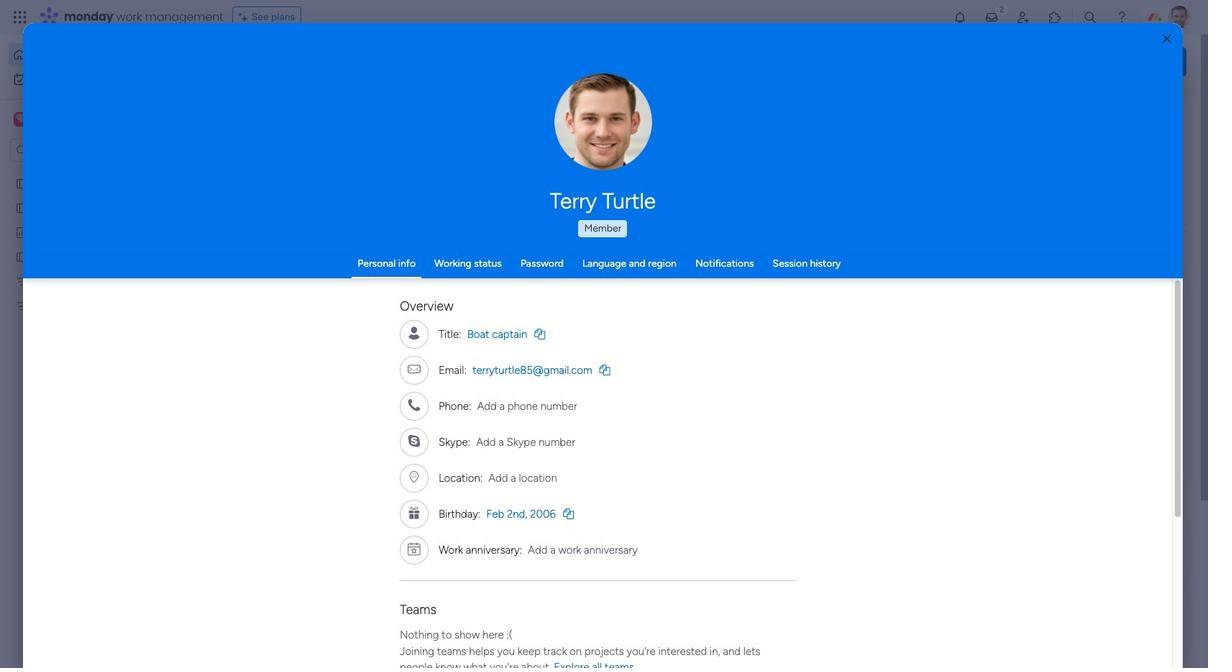 Task type: locate. For each thing, give the bounding box(es) containing it.
close image
[[1163, 33, 1172, 44]]

2 vertical spatial copied! image
[[563, 508, 574, 519]]

component image
[[240, 285, 253, 298]]

quick search results list box
[[222, 135, 937, 501]]

add to favorites image
[[897, 263, 911, 277], [427, 439, 441, 454]]

1 horizontal spatial public board image
[[240, 263, 256, 278]]

0 vertical spatial option
[[9, 43, 175, 66]]

0 horizontal spatial component image
[[475, 285, 488, 298]]

0 vertical spatial add to favorites image
[[897, 263, 911, 277]]

getting started element
[[971, 524, 1187, 582]]

1 horizontal spatial public dashboard image
[[711, 263, 726, 278]]

1 vertical spatial public board image
[[15, 250, 29, 263]]

option
[[9, 43, 175, 66], [9, 68, 175, 91], [0, 170, 183, 173]]

1 vertical spatial option
[[9, 68, 175, 91]]

1 vertical spatial add to favorites image
[[427, 439, 441, 454]]

public board image
[[15, 176, 29, 190], [240, 263, 256, 278], [475, 263, 491, 278]]

see plans image
[[239, 9, 252, 25]]

terry turtle image
[[1168, 6, 1191, 29]]

monday marketplace image
[[1048, 10, 1062, 24]]

0 vertical spatial copied! image
[[535, 328, 545, 339]]

copied! image
[[535, 328, 545, 339], [600, 364, 610, 375], [563, 508, 574, 519]]

workspace image
[[14, 111, 28, 127], [16, 111, 26, 127]]

public board image for component icon on the top left of the page
[[240, 263, 256, 278]]

1 horizontal spatial add to favorites image
[[897, 263, 911, 277]]

2 horizontal spatial public board image
[[475, 263, 491, 278]]

2 public board image from the top
[[15, 250, 29, 263]]

templates image image
[[984, 289, 1174, 389]]

1 horizontal spatial copied! image
[[563, 508, 574, 519]]

1 vertical spatial copied! image
[[600, 364, 610, 375]]

0 vertical spatial public dashboard image
[[15, 225, 29, 239]]

remove from favorites image
[[427, 263, 441, 277]]

public dashboard image
[[15, 225, 29, 239], [711, 263, 726, 278]]

1 component image from the left
[[475, 285, 488, 298]]

component image
[[475, 285, 488, 298], [711, 285, 724, 298]]

1 horizontal spatial component image
[[711, 285, 724, 298]]

1 vertical spatial public dashboard image
[[711, 263, 726, 278]]

dapulse x slim image
[[1165, 104, 1183, 122]]

2 horizontal spatial copied! image
[[600, 364, 610, 375]]

update feed image
[[985, 10, 999, 24]]

public board image
[[15, 201, 29, 214], [15, 250, 29, 263]]

0 horizontal spatial add to favorites image
[[427, 439, 441, 454]]

2 workspace image from the left
[[16, 111, 26, 127]]

invite members image
[[1016, 10, 1031, 24]]

0 vertical spatial public board image
[[15, 201, 29, 214]]

0 horizontal spatial public dashboard image
[[15, 225, 29, 239]]

list box
[[0, 168, 183, 512]]



Task type: describe. For each thing, give the bounding box(es) containing it.
1 workspace image from the left
[[14, 111, 28, 127]]

2 component image from the left
[[711, 285, 724, 298]]

select product image
[[13, 10, 27, 24]]

1 public board image from the top
[[15, 201, 29, 214]]

public board image for 2nd component image from the right
[[475, 263, 491, 278]]

notifications image
[[953, 10, 967, 24]]

workspace selection element
[[14, 111, 120, 129]]

2 image
[[995, 1, 1008, 17]]

search everything image
[[1083, 10, 1098, 24]]

add to favorites image
[[662, 263, 676, 277]]

help image
[[1115, 10, 1129, 24]]

0 horizontal spatial copied! image
[[535, 328, 545, 339]]

2 vertical spatial option
[[0, 170, 183, 173]]

help center element
[[971, 593, 1187, 651]]

0 horizontal spatial public board image
[[15, 176, 29, 190]]

public dashboard image inside the quick search results "list box"
[[711, 263, 726, 278]]

Search in workspace field
[[30, 142, 120, 159]]



Task type: vqa. For each thing, say whether or not it's contained in the screenshot.
dapulse close ICON
no



